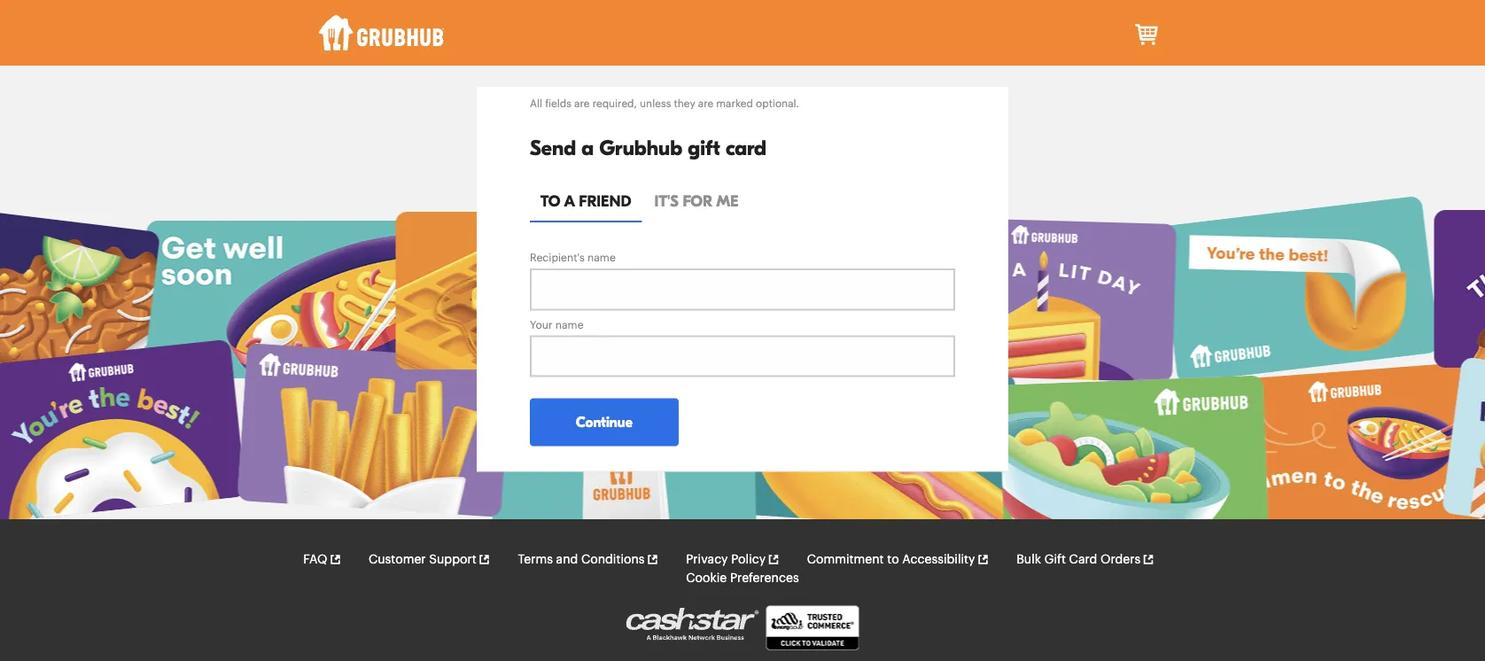 Task type: vqa. For each thing, say whether or not it's contained in the screenshot.
the Grubhub
yes



Task type: locate. For each thing, give the bounding box(es) containing it.
1 vertical spatial name
[[555, 319, 584, 330]]

name right the recipient's in the left top of the page
[[588, 253, 616, 263]]

name for recipient's name
[[588, 253, 616, 263]]

are
[[574, 98, 590, 109], [698, 98, 714, 109]]

fields
[[545, 98, 572, 109]]

optional.
[[756, 98, 799, 109]]

a inside "is this for me or someone else?" tab list
[[564, 192, 575, 210]]

and
[[556, 553, 578, 566]]

send a grubhub gift card
[[530, 136, 767, 160]]

go to cart page image
[[1133, 21, 1161, 49]]

orders
[[1101, 553, 1141, 566]]

grubhub image
[[319, 15, 444, 51]]

name
[[588, 253, 616, 263], [555, 319, 584, 330]]

name right your
[[555, 319, 584, 330]]

0 vertical spatial name
[[588, 253, 616, 263]]

cookie preferences
[[686, 572, 799, 584]]

a for send
[[582, 136, 594, 160]]

a right to
[[564, 192, 575, 210]]

0 horizontal spatial a
[[564, 192, 575, 210]]

1 horizontal spatial a
[[582, 136, 594, 160]]

commitment to accessibility link
[[807, 550, 989, 569]]

0 horizontal spatial name
[[555, 319, 584, 330]]

it's for me
[[654, 192, 738, 210]]

are right the fields
[[574, 98, 590, 109]]

faq link
[[303, 550, 341, 569]]

is this for me or someone else? tab list
[[530, 181, 955, 222]]

privacy policy link
[[686, 550, 780, 569]]

conditions
[[581, 553, 645, 566]]

a right send
[[582, 136, 594, 160]]

all
[[530, 98, 542, 109]]

Your name text field
[[530, 335, 955, 377]]

1 horizontal spatial are
[[698, 98, 714, 109]]

name for your name
[[555, 319, 584, 330]]

1 horizontal spatial name
[[588, 253, 616, 263]]

cookie preferences link
[[686, 569, 799, 588]]

1 vertical spatial a
[[564, 192, 575, 210]]

0 horizontal spatial are
[[574, 98, 590, 109]]

card
[[1069, 553, 1097, 566]]

1 are from the left
[[574, 98, 590, 109]]

0 vertical spatial a
[[582, 136, 594, 160]]

continue button
[[530, 398, 679, 446]]

gift
[[688, 136, 720, 160]]

a
[[582, 136, 594, 160], [564, 192, 575, 210]]

terms and conditions link
[[518, 550, 659, 569]]

commitment
[[807, 553, 884, 566]]

are right "they"
[[698, 98, 714, 109]]



Task type: describe. For each thing, give the bounding box(es) containing it.
it's
[[654, 192, 679, 210]]

all fields are required, unless they are marked optional.
[[530, 98, 799, 109]]

unless
[[640, 98, 671, 109]]

gift
[[1044, 553, 1066, 566]]

grubhub
[[599, 136, 682, 160]]

bulk gift card orders
[[1017, 553, 1141, 566]]

marked
[[716, 98, 753, 109]]

terms and conditions
[[518, 553, 645, 566]]

to a friend
[[541, 192, 631, 210]]

bulk gift card orders link
[[1017, 550, 1155, 569]]

a for to
[[564, 192, 575, 210]]

customer support
[[369, 553, 476, 566]]

privacy policy
[[686, 553, 766, 566]]

customer support link
[[369, 550, 491, 569]]

me
[[716, 192, 738, 210]]

faq
[[303, 553, 327, 566]]

to
[[541, 192, 560, 210]]

preferences
[[730, 572, 799, 584]]

policy
[[731, 553, 766, 566]]

customer
[[369, 553, 426, 566]]

terms
[[518, 553, 553, 566]]

this site is protected by trustwave's trusted commerce program image
[[766, 605, 859, 651]]

send
[[530, 136, 576, 160]]

2 are from the left
[[698, 98, 714, 109]]

commitment to accessibility
[[807, 553, 975, 566]]

recipient's name
[[530, 253, 616, 263]]

to
[[887, 553, 899, 566]]

recipient's
[[530, 253, 585, 263]]

your name
[[530, 319, 584, 330]]

required,
[[593, 98, 637, 109]]

cashstar, a blackhawk network business image
[[626, 608, 759, 640]]

cashstar, a blackhawk network business link
[[626, 608, 766, 651]]

cookie
[[686, 572, 727, 584]]

continue
[[576, 414, 633, 430]]

accessibility
[[902, 553, 975, 566]]

your
[[530, 319, 553, 330]]

for
[[683, 192, 712, 210]]

support
[[429, 553, 476, 566]]

Recipient's name text field
[[530, 269, 955, 310]]

friend
[[579, 192, 631, 210]]

privacy
[[686, 553, 728, 566]]

they
[[674, 98, 695, 109]]

bulk
[[1017, 553, 1041, 566]]

card
[[726, 136, 767, 160]]



